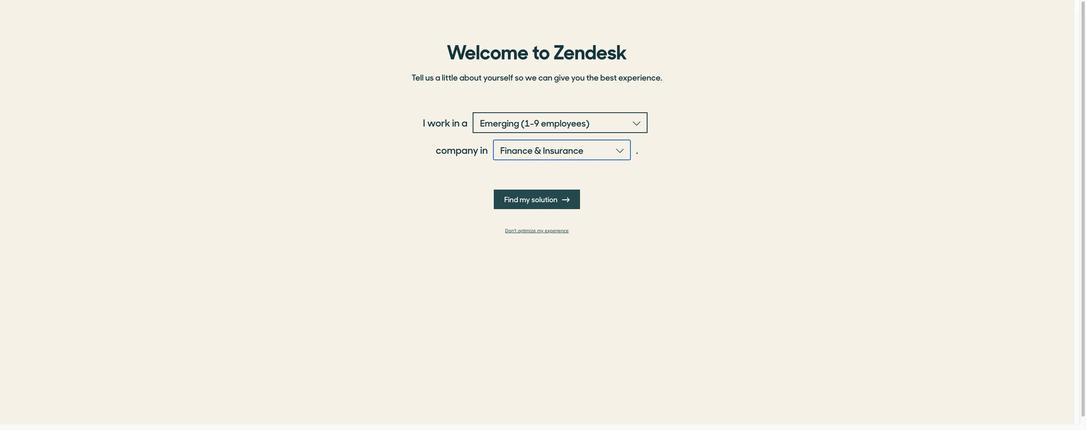 Task type: locate. For each thing, give the bounding box(es) containing it.
find
[[505, 194, 518, 204]]

a right the work
[[462, 116, 468, 129]]

welcome to zendesk
[[447, 36, 627, 65]]

1 vertical spatial a
[[462, 116, 468, 129]]

in right company
[[480, 143, 488, 157]]

a right us
[[436, 71, 440, 83]]

i
[[423, 116, 425, 129]]

optimize
[[518, 228, 536, 234]]

0 vertical spatial my
[[520, 194, 530, 204]]

my right optimize
[[537, 228, 544, 234]]

don't optimize my experience link
[[407, 228, 667, 234]]

1 horizontal spatial a
[[462, 116, 468, 129]]

little
[[442, 71, 458, 83]]

0 horizontal spatial a
[[436, 71, 440, 83]]

best
[[601, 71, 617, 83]]

0 vertical spatial in
[[452, 116, 460, 129]]

work
[[427, 116, 450, 129]]

solution
[[532, 194, 558, 204]]

my right find
[[520, 194, 530, 204]]

in
[[452, 116, 460, 129], [480, 143, 488, 157]]

my
[[520, 194, 530, 204], [537, 228, 544, 234]]

don't optimize my experience
[[505, 228, 569, 234]]

1 horizontal spatial my
[[537, 228, 544, 234]]

0 horizontal spatial in
[[452, 116, 460, 129]]

0 horizontal spatial my
[[520, 194, 530, 204]]

tell us a little about yourself so we can give you the best experience.
[[412, 71, 663, 83]]

company in
[[436, 143, 488, 157]]

0 vertical spatial a
[[436, 71, 440, 83]]

welcome
[[447, 36, 529, 65]]

so
[[515, 71, 524, 83]]

1 vertical spatial in
[[480, 143, 488, 157]]

in right the work
[[452, 116, 460, 129]]

a
[[436, 71, 440, 83], [462, 116, 468, 129]]

us
[[425, 71, 434, 83]]

yourself
[[484, 71, 514, 83]]

can
[[539, 71, 553, 83]]

don't
[[505, 228, 517, 234]]



Task type: describe. For each thing, give the bounding box(es) containing it.
1 horizontal spatial in
[[480, 143, 488, 157]]

the
[[587, 71, 599, 83]]

my inside button
[[520, 194, 530, 204]]

experience.
[[619, 71, 663, 83]]

find     my solution
[[505, 194, 559, 204]]

we
[[525, 71, 537, 83]]

tell
[[412, 71, 424, 83]]

i work in a
[[423, 116, 468, 129]]

to
[[532, 36, 550, 65]]

about
[[460, 71, 482, 83]]

1 vertical spatial my
[[537, 228, 544, 234]]

find     my solution button
[[494, 190, 580, 209]]

experience
[[545, 228, 569, 234]]

zendesk
[[554, 36, 627, 65]]

company
[[436, 143, 479, 157]]

arrow right image
[[563, 196, 570, 203]]

you
[[571, 71, 585, 83]]

give
[[554, 71, 570, 83]]

.
[[636, 143, 638, 157]]



Task type: vqa. For each thing, say whether or not it's contained in the screenshot.
"can"
yes



